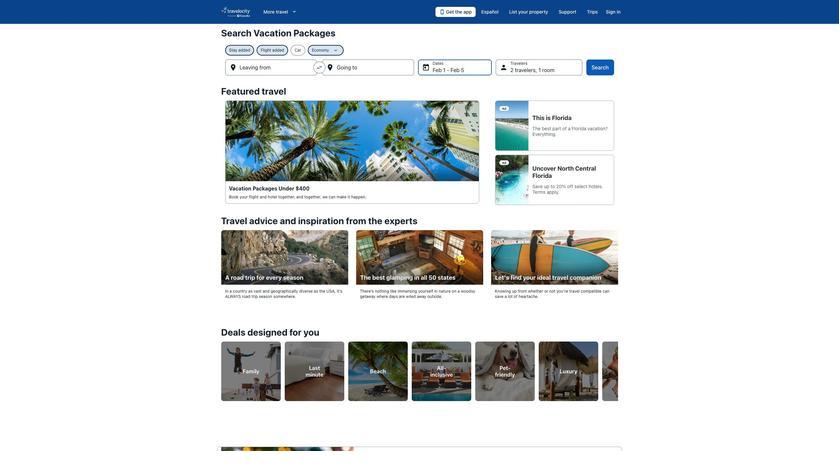 Task type: describe. For each thing, give the bounding box(es) containing it.
travelocity logo image
[[221, 7, 250, 17]]

swap origin and destination values image
[[317, 65, 323, 70]]

next image
[[614, 365, 622, 373]]

featured travel region
[[217, 82, 622, 212]]

travel advice and inspiration from the experts region
[[217, 212, 622, 311]]



Task type: locate. For each thing, give the bounding box(es) containing it.
download the app button image
[[440, 9, 445, 15]]

previous image
[[217, 365, 225, 373]]

main content
[[0, 24, 839, 451]]



